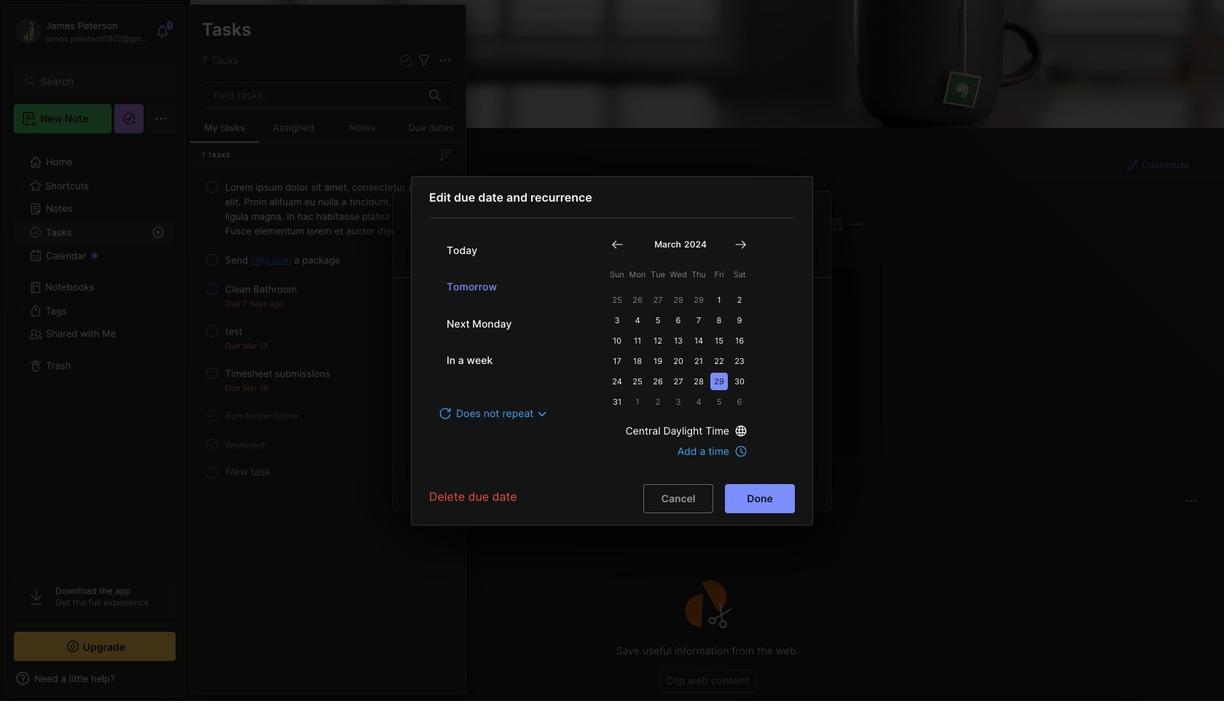 Task type: locate. For each thing, give the bounding box(es) containing it.
2024 field
[[681, 239, 707, 250]]

March field
[[652, 239, 681, 250]]

send x@y.com a package 1 cell
[[225, 253, 340, 267]]

1 vertical spatial tab list
[[216, 519, 1196, 536]]

expand tags image
[[19, 307, 28, 316]]

tab list
[[216, 242, 861, 259], [216, 519, 1196, 536]]

1 tab list from the top
[[216, 242, 861, 259]]

Search text field
[[40, 74, 163, 88]]

test 3 cell
[[225, 324, 243, 339]]

new task image
[[399, 53, 413, 68]]

Find tasks… text field
[[205, 83, 421, 107]]

thumbnail image
[[226, 370, 281, 425]]

5 row from the top
[[196, 361, 460, 400]]

None search field
[[40, 72, 163, 90]]

0 vertical spatial tab list
[[216, 242, 861, 259]]

tree
[[5, 142, 184, 563]]

expand notebooks image
[[19, 283, 28, 292]]

row group
[[190, 173, 466, 483], [214, 268, 1224, 466]]

1 row from the top
[[196, 174, 460, 244]]

row
[[196, 174, 460, 244], [196, 247, 460, 273], [196, 276, 460, 316], [196, 318, 460, 358], [196, 361, 460, 400], [196, 403, 460, 429], [196, 432, 460, 458]]

clean bathroom 2 cell
[[225, 282, 297, 297]]

Dropdown List field
[[438, 402, 551, 425]]

tab
[[216, 242, 259, 259], [265, 242, 324, 259], [216, 519, 272, 536], [328, 519, 389, 536], [395, 519, 433, 536], [439, 519, 479, 536]]



Task type: describe. For each thing, give the bounding box(es) containing it.
3 row from the top
[[196, 276, 460, 316]]

timesheet submissions 4 cell
[[225, 367, 330, 381]]

select a due date element
[[429, 218, 795, 470]]

2 tab list from the top
[[216, 519, 1196, 536]]

6 row from the top
[[196, 403, 460, 429]]

work out 6 cell
[[225, 438, 265, 453]]

none search field inside main element
[[40, 72, 163, 90]]

4 row from the top
[[196, 318, 460, 358]]

tree inside main element
[[5, 142, 184, 563]]

main element
[[0, 0, 189, 702]]

run to the store 5 cell
[[225, 409, 298, 423]]

7 row from the top
[[196, 432, 460, 458]]

lorem ipsum dolor sit amet, consectetur adipiscing elit. proin alifuam eu nulla a tincidunt. curabitur ut ligula magna. in hac habitasse platea dictumst. fusce elementum lorem et auctor dignissim. proin eget mi id urna euismod consectetur. pellentesque porttitor ac urna quis fermentum: 0 cell
[[225, 180, 454, 238]]

2 row from the top
[[196, 247, 460, 273]]



Task type: vqa. For each thing, say whether or not it's contained in the screenshot.
the Choose default view option for Spreadsheets field
no



